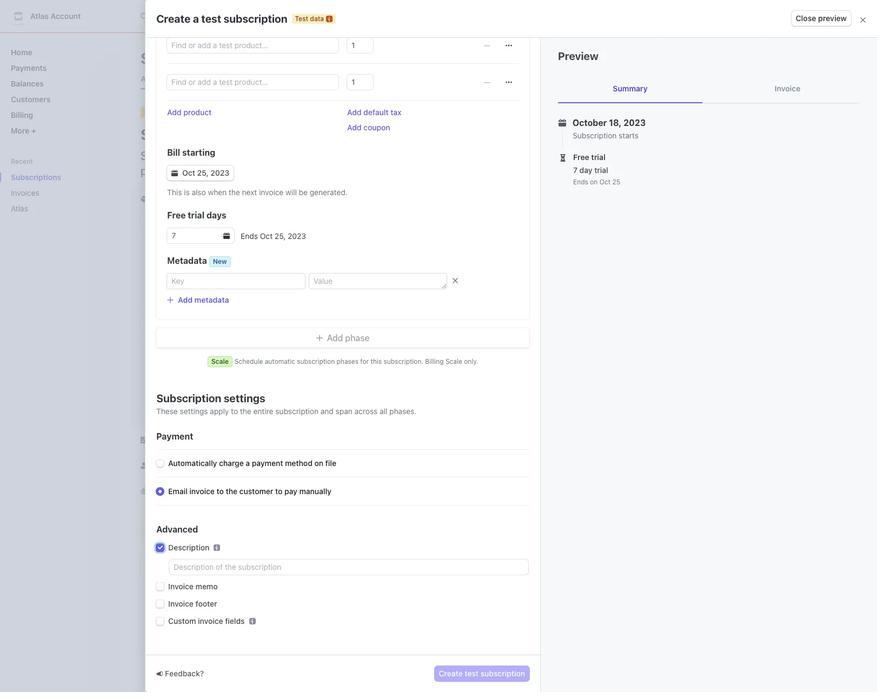 Task type: locate. For each thing, give the bounding box(es) containing it.
based up schedule
[[230, 330, 252, 340]]

model inside other pricing model see products and prices guidance to help shape your pricing model.
[[436, 318, 461, 328]]

0 vertical spatial subscription.
[[381, 259, 426, 268]]

0 horizontal spatial recurring
[[290, 211, 321, 221]]

test for test your integrations and simulate billing scenarios through time with
[[162, 527, 177, 536]]

1 horizontal spatial model
[[436, 318, 461, 328]]

add up "streamline"
[[167, 108, 181, 117]]

manually
[[299, 487, 331, 496]]

invoice for invoice
[[775, 84, 800, 93]]

add for add product
[[167, 108, 181, 117]]

subscriptions up "streamline"
[[160, 108, 218, 118]]

of down "best"
[[224, 248, 231, 257]]

on down day
[[590, 178, 598, 186]]

use
[[320, 330, 332, 340]]

models.
[[349, 211, 377, 221]]

invoice right email
[[189, 487, 215, 496]]

0 horizontal spatial svg image
[[171, 170, 178, 176]]

1 vertical spatial billing
[[648, 131, 670, 140]]

add for add metadata
[[178, 295, 193, 304]]

your right shape
[[551, 330, 567, 340]]

the left customer
[[226, 487, 237, 496]]

feedback?
[[165, 669, 204, 678]]

1 vertical spatial test
[[465, 669, 479, 678]]

of left the people at the top of page
[[491, 248, 498, 257]]

0 vertical spatial ends
[[573, 178, 588, 186]]

starting
[[182, 148, 215, 157]]

billing inside core navigation links element
[[11, 110, 33, 119]]

1 vertical spatial svg image
[[171, 170, 178, 176]]

1 vertical spatial free
[[167, 210, 186, 220]]

1 vertical spatial atlas
[[11, 204, 28, 213]]

invoice left the will at top left
[[259, 188, 283, 197]]

view docs button down "service."
[[158, 271, 215, 291]]

on inside good-better-best provide a choice of escalating prices, based on tier of service.
[[320, 248, 329, 257]]

your up free trial days
[[186, 194, 202, 203]]

free
[[573, 152, 589, 162], [167, 210, 186, 220]]

pay
[[284, 487, 297, 496]]

0 vertical spatial invoice
[[775, 84, 800, 93]]

None text field
[[347, 38, 373, 53]]

charge
[[219, 459, 244, 468]]

1 vertical spatial subscription.
[[384, 357, 423, 366]]

pricing down generated.
[[323, 211, 347, 221]]

current
[[147, 562, 173, 572]]

good-
[[164, 236, 190, 246]]

1 horizontal spatial test
[[465, 669, 479, 678]]

based
[[296, 248, 318, 257], [192, 318, 217, 328], [230, 330, 252, 340]]

trial right day
[[594, 165, 608, 175]]

add default tax button
[[347, 107, 402, 118]]

test left clocks
[[217, 74, 232, 83]]

subscription up these in the bottom left of the page
[[156, 392, 221, 404]]

recurring down be
[[290, 211, 321, 221]]

billing left starter
[[648, 131, 670, 140]]

test
[[295, 14, 308, 22], [217, 74, 232, 83], [162, 527, 177, 536]]

tab list containing summary
[[558, 75, 860, 103]]

add left phase
[[327, 333, 343, 343]]

on left how
[[254, 330, 263, 340]]

2023 up starts
[[624, 118, 646, 128]]

2 horizontal spatial based
[[296, 248, 318, 257]]

subscription. inside determine price by the number of people using a subscription.
[[381, 259, 426, 268]]

2 vertical spatial svg image
[[316, 335, 323, 341]]

2023 inside button
[[210, 168, 229, 177]]

1 horizontal spatial recurring
[[546, 149, 592, 163]]

test up description
[[162, 527, 177, 536]]

2 horizontal spatial billing
[[648, 131, 670, 140]]

pricing up days
[[204, 194, 230, 203]]

subscriptions up the "invoices" on the left of the page
[[11, 172, 61, 182]]

invoice down 'footer'
[[198, 616, 223, 626]]

free down the choose
[[167, 210, 186, 220]]

0 horizontal spatial test
[[201, 12, 221, 25]]

atlas account
[[30, 11, 81, 21]]

billing down model.
[[425, 357, 444, 366]]

add up the add coupon
[[347, 108, 361, 117]]

billing inside the usage based charge customers based on how much they use in a billing cycle.
[[164, 341, 185, 350]]

a right using
[[547, 248, 551, 257]]

1 horizontal spatial oct
[[260, 231, 273, 240]]

svg image inside oct 25, 2023 button
[[171, 170, 178, 176]]

days
[[206, 210, 226, 220]]

1 vertical spatial 25,
[[275, 231, 286, 240]]

Description of the subscription text field
[[169, 560, 528, 575]]

0 horizontal spatial 25,
[[197, 168, 209, 177]]

all subscriptions
[[141, 74, 201, 83]]

starter
[[672, 131, 697, 140]]

invoice inside invoice link
[[775, 84, 800, 93]]

atlas inside button
[[30, 11, 49, 21]]

how
[[265, 330, 279, 340]]

0 vertical spatial atlas
[[30, 11, 49, 21]]

0 vertical spatial trial
[[591, 152, 605, 162]]

core navigation links element
[[6, 43, 110, 140]]

schedule automatic subscription phases for this subscription. billing scale only.
[[235, 357, 478, 366]]

your right 'manage'
[[243, 149, 265, 163]]

model up the prices
[[436, 318, 461, 328]]

2 horizontal spatial 2023
[[624, 118, 646, 128]]

settings
[[224, 392, 265, 404], [180, 407, 208, 416]]

summary link
[[558, 75, 702, 103]]

recurring up 7
[[546, 149, 592, 163]]

your up 'manage'
[[220, 125, 252, 143]]

1 vertical spatial recurring
[[290, 211, 321, 221]]

apply
[[210, 407, 229, 416]]

1 horizontal spatial ends
[[573, 178, 588, 186]]

view docs
[[164, 278, 201, 288], [381, 278, 418, 288], [381, 361, 418, 370]]

oct inside button
[[182, 168, 195, 177]]

and left the prices
[[429, 330, 442, 340]]

0 horizontal spatial atlas
[[11, 204, 28, 213]]

0 horizontal spatial test
[[162, 527, 177, 536]]

billing for billing starter
[[648, 131, 670, 140]]

2 scale from the left
[[445, 357, 462, 366]]

is
[[184, 188, 190, 197]]

18,
[[609, 118, 622, 128]]

1 horizontal spatial settings
[[224, 392, 265, 404]]

preview
[[818, 14, 847, 23]]

and
[[176, 149, 196, 163], [486, 149, 505, 163], [429, 330, 442, 340], [321, 407, 334, 416], [240, 527, 253, 536]]

2023 up prices,
[[288, 231, 306, 240]]

0 vertical spatial settings
[[224, 392, 265, 404]]

oct 25, 2023
[[182, 168, 229, 177]]

add coupon
[[347, 123, 390, 132]]

method
[[285, 459, 312, 468]]

and left simulate
[[240, 527, 253, 536]]

automatically charge a payment method on file
[[168, 459, 336, 468]]

home
[[11, 48, 32, 57]]

2 vertical spatial subscriptions
[[11, 172, 61, 182]]

1 vertical spatial ends
[[241, 231, 258, 240]]

better-
[[190, 236, 218, 246]]

1 horizontal spatial scale
[[445, 357, 462, 366]]

svg image for oct 25, 2023
[[171, 170, 178, 176]]

escalating
[[233, 248, 269, 257]]

based up customers
[[192, 318, 217, 328]]

to down the charge
[[217, 487, 224, 496]]

invoice
[[775, 84, 800, 93], [168, 582, 194, 591], [168, 599, 194, 608]]

atlas down the "invoices" on the left of the page
[[11, 204, 28, 213]]

Key text field
[[167, 274, 305, 289]]

1 horizontal spatial billing
[[425, 357, 444, 366]]

0 vertical spatial recurring
[[546, 149, 592, 163]]

view docs down model.
[[381, 361, 418, 370]]

1 horizontal spatial 2023
[[288, 231, 306, 240]]

3 of from the left
[[491, 248, 498, 257]]

1 vertical spatial test
[[217, 74, 232, 83]]

0 horizontal spatial svg image
[[141, 196, 147, 202]]

test left data
[[295, 14, 308, 22]]

view docs button for other
[[374, 354, 431, 373]]

0 horizontal spatial model
[[232, 194, 255, 203]]

billing up more
[[11, 110, 33, 119]]

0 vertical spatial create
[[156, 12, 190, 25]]

and left span
[[321, 407, 334, 416]]

svg image inside create pricing link
[[215, 399, 221, 406]]

25, up also
[[197, 168, 209, 177]]

prices
[[444, 330, 466, 340]]

view docs button down model.
[[374, 354, 431, 373]]

0 horizontal spatial subscription
[[156, 392, 221, 404]]

data
[[310, 14, 324, 22]]

None number field
[[167, 228, 219, 243]]

2023 inside october 18, 2023 subscription starts
[[624, 118, 646, 128]]

free inside free trial 7 day trial ends on oct 25
[[573, 152, 589, 162]]

1 horizontal spatial based
[[230, 330, 252, 340]]

model inside dropdown button
[[232, 194, 255, 203]]

on inside free trial 7 day trial ends on oct 25
[[590, 178, 598, 186]]

oct up is
[[182, 168, 195, 177]]

docs for pricing
[[400, 361, 418, 370]]

create a test subscription
[[156, 12, 287, 25]]

oct down before you start, learn about common recurring pricing models.
[[260, 231, 273, 240]]

view docs button for good-
[[158, 271, 215, 291]]

0 horizontal spatial oct
[[182, 168, 195, 177]]

svg image for add phase
[[316, 335, 323, 341]]

0 horizontal spatial settings
[[180, 407, 208, 416]]

pricing up products
[[406, 318, 434, 328]]

current tab list
[[141, 556, 834, 579]]

free trial 7 day trial ends on oct 25
[[573, 152, 620, 186]]

2 vertical spatial test
[[162, 527, 177, 536]]

2 vertical spatial trial
[[188, 210, 204, 220]]

view docs down "service."
[[164, 278, 201, 288]]

1 horizontal spatial subscription
[[573, 131, 617, 140]]

0 horizontal spatial of
[[224, 248, 231, 257]]

2 vertical spatial invoice
[[168, 599, 194, 608]]

and inside other pricing model see products and prices guidance to help shape your pricing model.
[[429, 330, 442, 340]]

trial down "choose your pricing model" dropdown button
[[188, 210, 204, 220]]

scale down customers
[[211, 357, 229, 366]]

on
[[590, 178, 598, 186], [320, 248, 329, 257], [254, 330, 263, 340], [314, 459, 323, 468]]

of
[[224, 248, 231, 257], [344, 248, 351, 257], [491, 248, 498, 257]]

1 vertical spatial —
[[484, 77, 490, 87]]

test data
[[423, 34, 454, 40]]

invoice footer
[[168, 599, 217, 608]]

free for free trial 7 day trial ends on oct 25
[[573, 152, 589, 162]]

2 vertical spatial svg image
[[215, 399, 221, 406]]

create pricing link
[[156, 395, 226, 410]]

of right tier
[[344, 248, 351, 257]]

a right in
[[342, 330, 347, 340]]

invoice for to
[[189, 487, 215, 496]]

current button
[[141, 556, 369, 579]]

ends
[[573, 178, 588, 186], [241, 231, 258, 240]]

preview
[[558, 50, 599, 62]]

invoice for fields
[[198, 616, 223, 626]]

tab list
[[136, 69, 834, 89], [558, 75, 860, 103]]

1 vertical spatial 2023
[[210, 168, 229, 177]]

0 horizontal spatial scale
[[211, 357, 229, 366]]

trial up day
[[591, 152, 605, 162]]

these
[[156, 407, 178, 416]]

a right search
[[193, 12, 199, 25]]

subscriptions
[[152, 74, 201, 83]]

model up about
[[232, 194, 255, 203]]

settings up entire
[[224, 392, 265, 404]]

atlas left account at the top of page
[[30, 11, 49, 21]]

subscription.
[[381, 259, 426, 268], [384, 357, 423, 366]]

invoice link
[[715, 75, 860, 103]]

create for create a test subscription
[[156, 12, 190, 25]]

25, up prices,
[[275, 231, 286, 240]]

a right the charge
[[246, 459, 250, 468]]

Find or add a test product… text field
[[167, 75, 339, 90]]

payment
[[252, 459, 283, 468]]

None text field
[[347, 75, 373, 90]]

svg image inside the add phase button
[[316, 335, 323, 341]]

1 vertical spatial oct
[[599, 178, 611, 186]]

1 vertical spatial model
[[436, 318, 461, 328]]

0 horizontal spatial based
[[192, 318, 217, 328]]

create
[[156, 12, 190, 25], [160, 397, 184, 407], [439, 669, 463, 678]]

0 vertical spatial 2023
[[624, 118, 646, 128]]

1 horizontal spatial free
[[573, 152, 589, 162]]

test clocks
[[217, 74, 257, 83]]

view down "service."
[[164, 278, 182, 288]]

add product button
[[167, 107, 212, 118]]

on inside the usage based charge customers based on how much they use in a billing cycle.
[[254, 330, 263, 340]]

svg image
[[506, 79, 512, 85], [171, 170, 178, 176], [316, 335, 323, 341]]

recent
[[11, 157, 33, 165]]

add for add coupon
[[347, 123, 361, 132]]

2023 down 'manage'
[[210, 168, 229, 177]]

trial
[[591, 152, 605, 162], [594, 165, 608, 175], [188, 210, 204, 220]]

prices,
[[271, 248, 294, 257]]

add left coupon
[[347, 123, 361, 132]]

0 vertical spatial billing
[[11, 110, 33, 119]]

1 horizontal spatial svg image
[[215, 399, 221, 406]]

ends up escalating
[[241, 231, 258, 240]]

svg image for choose your pricing model
[[141, 196, 147, 202]]

0 vertical spatial invoice
[[259, 188, 283, 197]]

pricing inside dropdown button
[[204, 194, 230, 203]]

svg image inside "choose your pricing model" dropdown button
[[141, 196, 147, 202]]

1 vertical spatial create
[[160, 397, 184, 407]]

tax
[[391, 108, 402, 117]]

email
[[168, 487, 187, 496]]

2 horizontal spatial svg image
[[506, 42, 512, 49]]

1 vertical spatial based
[[192, 318, 217, 328]]

your up description
[[179, 527, 194, 536]]

subscription
[[224, 12, 287, 25], [297, 357, 335, 366], [275, 407, 319, 416], [481, 669, 525, 678]]

free up day
[[573, 152, 589, 162]]

scale left only.
[[445, 357, 462, 366]]

scale
[[211, 357, 229, 366], [445, 357, 462, 366]]

oct left the 25
[[599, 178, 611, 186]]

0 horizontal spatial billing
[[11, 110, 33, 119]]

good-better-best provide a choice of escalating prices, based on tier of service.
[[164, 236, 351, 268]]

1 horizontal spatial svg image
[[316, 335, 323, 341]]

metadata
[[167, 256, 207, 265]]

2 vertical spatial billing
[[425, 357, 444, 366]]

invoices
[[11, 188, 39, 197]]

0 vertical spatial 25,
[[197, 168, 209, 177]]

ends down day
[[573, 178, 588, 186]]

0 vertical spatial —
[[484, 41, 490, 50]]

0 vertical spatial test
[[295, 14, 308, 22]]

0 vertical spatial free
[[573, 152, 589, 162]]

create inside button
[[439, 669, 463, 678]]

before
[[156, 211, 179, 221]]

svg image
[[506, 42, 512, 49], [141, 196, 147, 202], [215, 399, 221, 406]]

0 horizontal spatial free
[[167, 210, 186, 220]]

docs down model.
[[400, 361, 418, 370]]

view
[[164, 278, 182, 288], [381, 278, 398, 288], [381, 361, 398, 370]]

footer
[[196, 599, 217, 608]]

add up the 'usage'
[[178, 295, 193, 304]]

2 horizontal spatial test
[[295, 14, 308, 22]]

your inside dropdown button
[[186, 194, 202, 203]]

0 vertical spatial based
[[296, 248, 318, 257]]

billing for billing
[[11, 110, 33, 119]]

2023
[[624, 118, 646, 128], [210, 168, 229, 177], [288, 231, 306, 240]]

atlas link
[[6, 200, 95, 217]]

2 vertical spatial invoice
[[198, 616, 223, 626]]

file
[[325, 459, 336, 468]]

0 vertical spatial test
[[201, 12, 221, 25]]

1 vertical spatial svg image
[[141, 196, 147, 202]]

the right 'by' in the top right of the page
[[449, 248, 461, 257]]

ends inside free trial 7 day trial ends on oct 25
[[573, 178, 588, 186]]

atlas account button
[[11, 9, 92, 24]]

to left capture on the left top of the page
[[358, 149, 368, 163]]

1 vertical spatial settings
[[180, 407, 208, 416]]

streamline your billing workflows set up and manage your billing operations to capture more revenue and accept recurring payments globally.
[[141, 125, 592, 178]]

oct inside free trial 7 day trial ends on oct 25
[[599, 178, 611, 186]]

custom invoice fields
[[168, 616, 245, 626]]

provide
[[164, 248, 191, 257]]

view for other pricing model
[[381, 361, 398, 370]]

1 vertical spatial invoice
[[168, 582, 194, 591]]

0 vertical spatial subscription
[[573, 131, 617, 140]]

to left help
[[502, 330, 509, 340]]

on left tier
[[320, 248, 329, 257]]

0 vertical spatial model
[[232, 194, 255, 203]]

they
[[302, 330, 318, 340]]

1 vertical spatial subscription
[[156, 392, 221, 404]]

2 — from the top
[[484, 77, 490, 87]]

to right apply
[[231, 407, 238, 416]]

the left entire
[[240, 407, 251, 416]]

subscription. down determine at top
[[381, 259, 426, 268]]

atlas inside recent 'element'
[[11, 204, 28, 213]]

docs for better-
[[184, 278, 201, 288]]

2 vertical spatial create
[[439, 669, 463, 678]]

1 — from the top
[[484, 41, 490, 50]]

subscriptions up subscriptions
[[141, 49, 239, 67]]

docs up 'add metadata' button
[[184, 278, 201, 288]]

a down better-
[[193, 248, 197, 257]]

subscription down "october"
[[573, 131, 617, 140]]

1 horizontal spatial of
[[344, 248, 351, 257]]

0 horizontal spatial 2023
[[210, 168, 229, 177]]

1 horizontal spatial 25,
[[275, 231, 286, 240]]

subscription. down model.
[[384, 357, 423, 366]]

view right for
[[381, 361, 398, 370]]

1 horizontal spatial atlas
[[30, 11, 49, 21]]

add inside button
[[347, 123, 361, 132]]

2 horizontal spatial oct
[[599, 178, 611, 186]]

and inside subscription settings these settings apply to the entire subscription and span across all phases.
[[321, 407, 334, 416]]

1 vertical spatial invoice
[[189, 487, 215, 496]]

2 horizontal spatial of
[[491, 248, 498, 257]]

based right prices,
[[296, 248, 318, 257]]

add metadata
[[178, 295, 229, 304]]

2023 for 25,
[[210, 168, 229, 177]]

settings left apply
[[180, 407, 208, 416]]

2 vertical spatial 2023
[[288, 231, 306, 240]]

svg image for create pricing
[[215, 399, 221, 406]]

2023 for 18,
[[624, 118, 646, 128]]

1 horizontal spatial test
[[217, 74, 232, 83]]



Task type: vqa. For each thing, say whether or not it's contained in the screenshot.
left 25,
yes



Task type: describe. For each thing, give the bounding box(es) containing it.
feedback? button
[[156, 668, 204, 679]]

and right up
[[176, 149, 196, 163]]

trial for free trial 7 day trial ends on oct 25
[[591, 152, 605, 162]]

in
[[334, 330, 340, 340]]

close preview
[[796, 14, 847, 23]]

create for create test subscription
[[439, 669, 463, 678]]

add phase
[[327, 333, 370, 343]]

tab list containing all subscriptions
[[136, 69, 834, 89]]

1 of from the left
[[224, 248, 231, 257]]

pricing down see
[[381, 341, 405, 350]]

2 vertical spatial oct
[[260, 231, 273, 240]]

subscriptions inside subscriptions link
[[11, 172, 61, 182]]

email invoice to the customer to pay manually
[[168, 487, 331, 496]]

phases
[[337, 357, 358, 366]]

trial for free trial days
[[188, 210, 204, 220]]

create for create pricing
[[160, 397, 184, 407]]

schedule
[[235, 357, 263, 366]]

subscription inside subscription settings these settings apply to the entire subscription and span across all phases.
[[275, 407, 319, 416]]

payments link
[[6, 59, 110, 77]]

number
[[463, 248, 489, 257]]

balances
[[11, 79, 44, 88]]

tier
[[331, 248, 342, 257]]

span
[[336, 407, 352, 416]]

1 vertical spatial subscriptions
[[160, 108, 218, 118]]

entire
[[253, 407, 273, 416]]

the left next
[[229, 188, 240, 197]]

test for test data
[[295, 14, 308, 22]]

for
[[360, 357, 369, 366]]

streamline
[[141, 125, 217, 143]]

1 scale from the left
[[211, 357, 229, 366]]

to inside subscription settings these settings apply to the entire subscription and span across all phases.
[[231, 407, 238, 416]]

on left file
[[314, 459, 323, 468]]

the inside subscription settings these settings apply to the entire subscription and span across all phases.
[[240, 407, 251, 416]]

subscriptions link
[[6, 168, 95, 186]]

using
[[526, 248, 545, 257]]

default
[[363, 108, 389, 117]]

be
[[299, 188, 308, 197]]

only.
[[464, 357, 478, 366]]

cycle.
[[187, 341, 208, 350]]

add for add phase
[[327, 333, 343, 343]]

1 vertical spatial trial
[[594, 165, 608, 175]]

manage
[[199, 149, 240, 163]]

subscription inside october 18, 2023 subscription starts
[[573, 131, 617, 140]]

all subscriptions link
[[136, 71, 206, 87]]

a inside determine price by the number of people using a subscription.
[[547, 248, 551, 257]]

charge
[[164, 330, 190, 340]]

to inside other pricing model see products and prices guidance to help shape your pricing model.
[[502, 330, 509, 340]]

Find or add a test product… text field
[[167, 38, 339, 53]]

home link
[[6, 43, 110, 61]]

accept
[[508, 149, 543, 163]]

invoice memo
[[168, 582, 218, 591]]

payments
[[141, 164, 191, 178]]

day
[[579, 165, 592, 175]]

recent navigation links element
[[0, 157, 119, 217]]

0 vertical spatial svg image
[[506, 79, 512, 85]]

clocks
[[234, 74, 257, 83]]

test clocks link
[[212, 71, 262, 87]]

new
[[213, 257, 227, 265]]

oct 25, 2023 button
[[167, 165, 234, 181]]

0 horizontal spatial ends
[[241, 231, 258, 240]]

phases.
[[389, 407, 417, 416]]

guidance
[[468, 330, 500, 340]]

time
[[374, 527, 389, 536]]

atlas for atlas account
[[30, 11, 49, 21]]

custom
[[168, 616, 196, 626]]

a inside good-better-best provide a choice of escalating prices, based on tier of service.
[[193, 248, 197, 257]]

operations
[[301, 149, 356, 163]]

start,
[[195, 211, 214, 221]]

october
[[573, 118, 607, 128]]

all
[[141, 74, 150, 83]]

Search search field
[[134, 6, 439, 26]]

add coupon button
[[347, 122, 390, 133]]

view down determine at top
[[381, 278, 398, 288]]

choose your pricing model button
[[141, 194, 257, 204]]

test for test clocks
[[217, 74, 232, 83]]

recent element
[[0, 168, 119, 217]]

2 vertical spatial based
[[230, 330, 252, 340]]

billing starter
[[648, 131, 697, 140]]

october 18, 2023 subscription starts
[[573, 118, 646, 140]]

0 vertical spatial svg image
[[506, 42, 512, 49]]

— for the top svg icon
[[484, 41, 490, 50]]

data
[[439, 34, 454, 40]]

test your integrations and simulate billing scenarios through time with
[[162, 527, 406, 536]]

account
[[51, 11, 81, 21]]

determine
[[381, 248, 417, 257]]

billing link
[[6, 106, 110, 124]]

test inside button
[[465, 669, 479, 678]]

— for svg image to the top
[[484, 77, 490, 87]]

choice
[[199, 248, 222, 257]]

recurring inside streamline your billing workflows set up and manage your billing operations to capture more revenue and accept recurring payments globally.
[[546, 149, 592, 163]]

automatic
[[265, 357, 295, 366]]

choose your pricing model
[[156, 194, 255, 203]]

by
[[439, 248, 447, 257]]

your inside other pricing model see products and prices guidance to help shape your pricing model.
[[551, 330, 567, 340]]

add for add default tax
[[347, 108, 361, 117]]

subscription inside subscription settings these settings apply to the entire subscription and span across all phases.
[[156, 392, 221, 404]]

people
[[500, 248, 524, 257]]

automatically
[[168, 459, 217, 468]]

7
[[573, 165, 577, 175]]

memo
[[196, 582, 218, 591]]

up
[[161, 149, 174, 163]]

of inside determine price by the number of people using a subscription.
[[491, 248, 498, 257]]

more
[[413, 149, 439, 163]]

when
[[208, 188, 227, 197]]

create pricing
[[160, 397, 211, 407]]

to inside streamline your billing workflows set up and manage your billing operations to capture more revenue and accept recurring payments globally.
[[358, 149, 368, 163]]

help
[[511, 330, 526, 340]]

test
[[423, 34, 438, 40]]

invoice for invoice memo
[[168, 582, 194, 591]]

create test subscription
[[439, 669, 525, 678]]

other
[[381, 318, 404, 328]]

0 vertical spatial subscriptions
[[141, 49, 239, 67]]

other pricing model see products and prices guidance to help shape your pricing model.
[[381, 318, 567, 350]]

your for billing
[[220, 125, 252, 143]]

set
[[141, 149, 158, 163]]

add default tax
[[347, 108, 402, 117]]

free for free trial days
[[167, 210, 186, 220]]

your for pricing
[[186, 194, 202, 203]]

view docs for good-
[[164, 278, 201, 288]]

close
[[796, 14, 816, 23]]

customer
[[239, 487, 273, 496]]

the inside determine price by the number of people using a subscription.
[[449, 248, 461, 257]]

docs down determine at top
[[400, 278, 418, 288]]

your for integrations
[[179, 527, 194, 536]]

starts
[[619, 131, 639, 140]]

add phase button
[[156, 328, 529, 348]]

workflows
[[301, 125, 374, 143]]

much
[[281, 330, 300, 340]]

invoice for invoice footer
[[168, 599, 194, 608]]

atlas for atlas
[[11, 204, 28, 213]]

view docs for other
[[381, 361, 418, 370]]

through
[[345, 527, 372, 536]]

based inside good-better-best provide a choice of escalating prices, based on tier of service.
[[296, 248, 318, 257]]

2 of from the left
[[344, 248, 351, 257]]

add product
[[167, 108, 212, 117]]

pricing right these in the bottom left of the page
[[186, 397, 211, 407]]

view docs button down determine at top
[[374, 271, 431, 291]]

choose
[[156, 194, 184, 203]]

customers
[[11, 95, 51, 104]]

phase
[[345, 333, 370, 343]]

capture
[[371, 149, 410, 163]]

to left pay
[[275, 487, 282, 496]]

view for good-better-best
[[164, 278, 182, 288]]

generated.
[[310, 188, 348, 197]]

and left accept
[[486, 149, 505, 163]]

usage
[[164, 318, 190, 328]]

Value text field
[[309, 274, 447, 289]]

view docs down determine at top
[[381, 278, 418, 288]]

subscription inside button
[[481, 669, 525, 678]]

a inside the usage based charge customers based on how much they use in a billing cycle.
[[342, 330, 347, 340]]

model.
[[407, 341, 431, 350]]

25, inside button
[[197, 168, 209, 177]]



